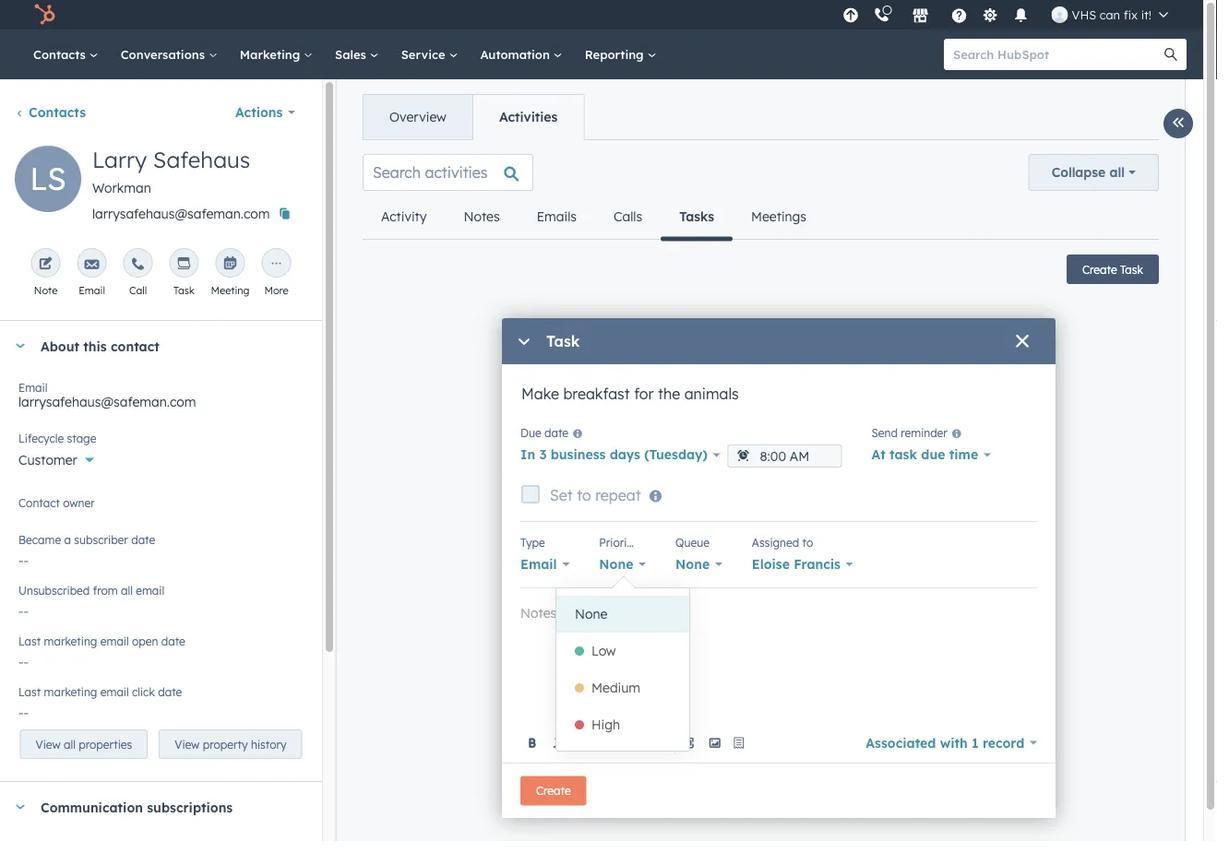 Task type: describe. For each thing, give the bounding box(es) containing it.
vhs can fix it! menu
[[837, 0, 1181, 30]]

reporting link
[[574, 30, 668, 79]]

task inside button
[[1120, 263, 1143, 276]]

caret image
[[15, 344, 26, 348]]

lifecycle stage
[[18, 431, 96, 445]]

upgrade link
[[839, 5, 862, 24]]

owner up became a subscriber date
[[63, 496, 95, 510]]

repeat
[[595, 486, 641, 505]]

task
[[889, 447, 917, 463]]

subscriber
[[74, 533, 128, 547]]

set
[[550, 486, 573, 505]]

settings image
[[982, 8, 998, 24]]

reminder
[[901, 426, 947, 440]]

help image
[[951, 8, 967, 25]]

all for collapse all
[[1109, 164, 1125, 180]]

business
[[551, 447, 606, 463]]

subscriptions
[[147, 799, 233, 815]]

customer button
[[18, 442, 304, 472]]

eloise francis
[[752, 556, 841, 573]]

due
[[921, 447, 945, 463]]

owner up a on the bottom left of page
[[40, 503, 77, 519]]

collapse
[[1052, 164, 1106, 180]]

property
[[203, 738, 248, 752]]

meeting
[[211, 284, 250, 297]]

safehaus
[[153, 146, 250, 173]]

last marketing email click date
[[18, 685, 182, 699]]

to for assigned
[[802, 536, 813, 549]]

Became a subscriber date text field
[[18, 543, 304, 573]]

2 vertical spatial task
[[546, 332, 580, 351]]

notifications button
[[1005, 0, 1037, 30]]

low
[[591, 643, 616, 659]]

activity button
[[363, 195, 445, 239]]

at
[[871, 447, 885, 463]]

settings link
[[979, 5, 1002, 24]]

due date
[[520, 426, 568, 440]]

none for queue
[[675, 556, 710, 573]]

help button
[[943, 0, 975, 30]]

click
[[132, 685, 155, 699]]

days
[[610, 447, 640, 463]]

stage
[[67, 431, 96, 445]]

create for create task
[[1082, 263, 1117, 276]]

Title text field
[[520, 383, 1037, 420]]

reporting
[[585, 47, 647, 62]]

collapse all
[[1052, 164, 1125, 180]]

0 vertical spatial email
[[136, 584, 164, 597]]

unsubscribed
[[18, 584, 90, 597]]

close dialog image
[[1015, 335, 1030, 350]]

marketing for last marketing email open date
[[44, 634, 97, 648]]

Last marketing email open date text field
[[18, 645, 304, 674]]

open
[[132, 634, 158, 648]]

search button
[[1155, 39, 1187, 70]]

email for open
[[100, 634, 129, 648]]

emails
[[537, 209, 577, 225]]

marketplaces image
[[912, 8, 929, 25]]

service link
[[390, 30, 469, 79]]

none up low at the bottom
[[575, 606, 608, 622]]

last for last marketing email click date
[[18, 685, 41, 699]]

email image
[[84, 257, 99, 272]]

communication
[[41, 799, 143, 815]]

view property history link
[[159, 730, 302, 759]]

calls button
[[595, 195, 661, 239]]

lifecycle
[[18, 431, 64, 445]]

conversations
[[121, 47, 208, 62]]

emails button
[[518, 195, 595, 239]]

0 vertical spatial contacts link
[[22, 30, 110, 79]]

email inside email larrysafehaus@safeman.com
[[18, 381, 47, 394]]

meeting image
[[223, 257, 238, 272]]

at task due time
[[871, 447, 978, 463]]

automation
[[480, 47, 553, 62]]

larry safehaus workman
[[92, 146, 250, 196]]

view for view all properties
[[36, 738, 61, 752]]

Unsubscribed from all email text field
[[18, 594, 304, 624]]

0 vertical spatial larrysafehaus@safeman.com
[[92, 206, 270, 222]]

date down no owner popup button
[[131, 533, 155, 547]]

associated
[[866, 735, 936, 751]]

navigation containing overview
[[363, 94, 584, 140]]

calling icon image
[[873, 7, 890, 24]]

view all properties
[[36, 738, 132, 752]]

actions button
[[223, 94, 307, 131]]

in 3 business days (tuesday)
[[520, 447, 707, 463]]

calls
[[614, 209, 642, 225]]

create for create
[[536, 784, 571, 798]]

communication subscriptions
[[41, 799, 233, 815]]

in
[[520, 447, 535, 463]]

notes
[[464, 209, 500, 225]]

3
[[539, 447, 547, 463]]

all for view all properties
[[64, 738, 76, 752]]

email inside popup button
[[520, 556, 557, 573]]

1 vertical spatial contacts link
[[15, 104, 86, 120]]

it!
[[1141, 7, 1152, 22]]

send reminder
[[871, 426, 947, 440]]

marketing for last marketing email click date
[[44, 685, 97, 699]]

assigned to
[[752, 536, 813, 549]]

collapse all button
[[1028, 154, 1159, 191]]

about this contact button
[[0, 321, 304, 371]]

in 3 business days (tuesday) button
[[520, 442, 720, 468]]



Task type: locate. For each thing, give the bounding box(es) containing it.
Search activities search field
[[363, 154, 533, 191]]

2 vertical spatial email
[[100, 685, 129, 699]]

email left click
[[100, 685, 129, 699]]

1 navigation from the top
[[363, 94, 584, 140]]

none down priority in the bottom of the page
[[599, 556, 633, 573]]

none for priority
[[599, 556, 633, 573]]

1 vertical spatial more
[[621, 735, 653, 751]]

0 vertical spatial navigation
[[363, 94, 584, 140]]

priority
[[599, 536, 637, 549]]

1 horizontal spatial task
[[546, 332, 580, 351]]

none down the queue
[[675, 556, 710, 573]]

1 horizontal spatial all
[[121, 584, 133, 597]]

owner
[[63, 496, 95, 510], [40, 503, 77, 519]]

0 vertical spatial more
[[264, 284, 288, 297]]

1 vertical spatial email
[[100, 634, 129, 648]]

became
[[18, 533, 61, 547]]

0 horizontal spatial create
[[536, 784, 571, 798]]

all left properties
[[64, 738, 76, 752]]

1 vertical spatial create
[[536, 784, 571, 798]]

date right click
[[158, 685, 182, 699]]

1 horizontal spatial email
[[79, 284, 105, 297]]

1 marketing from the top
[[44, 634, 97, 648]]

associated with 1 record
[[866, 735, 1024, 751]]

1 vertical spatial to
[[802, 536, 813, 549]]

activity
[[381, 209, 427, 225]]

marketing down unsubscribed on the bottom left of the page
[[44, 634, 97, 648]]

date right due
[[544, 426, 568, 440]]

2 view from the left
[[175, 738, 200, 752]]

view left properties
[[36, 738, 61, 752]]

contact
[[111, 338, 159, 354]]

service
[[401, 47, 449, 62]]

automation link
[[469, 30, 574, 79]]

none button down the queue
[[675, 552, 722, 578]]

to up 'eloise francis' popup button
[[802, 536, 813, 549]]

properties
[[79, 738, 132, 752]]

all inside popup button
[[1109, 164, 1125, 180]]

view for view property history
[[175, 738, 200, 752]]

with
[[940, 735, 968, 751]]

email for click
[[100, 685, 129, 699]]

minimize dialog image
[[517, 335, 531, 350]]

2 vertical spatial all
[[64, 738, 76, 752]]

became a subscriber date
[[18, 533, 155, 547]]

more down medium
[[621, 735, 653, 751]]

hubspot link
[[22, 4, 69, 26]]

larry
[[92, 146, 147, 173]]

1 vertical spatial email
[[18, 381, 47, 394]]

0 horizontal spatial all
[[64, 738, 76, 752]]

navigation containing activity
[[363, 195, 825, 241]]

more image
[[269, 257, 284, 272]]

email left open
[[100, 634, 129, 648]]

eloise francis button
[[752, 552, 853, 578]]

this
[[83, 338, 107, 354]]

1 vertical spatial marketing
[[44, 685, 97, 699]]

email
[[136, 584, 164, 597], [100, 634, 129, 648], [100, 685, 129, 699]]

1 vertical spatial last
[[18, 685, 41, 699]]

set to repeat
[[550, 486, 641, 505]]

1 vertical spatial navigation
[[363, 195, 825, 241]]

sales link
[[324, 30, 390, 79]]

0 vertical spatial email
[[79, 284, 105, 297]]

0 horizontal spatial to
[[577, 486, 591, 505]]

to
[[577, 486, 591, 505], [802, 536, 813, 549]]

larrysafehaus@safeman.com down the larry safehaus workman
[[92, 206, 270, 222]]

1 horizontal spatial more
[[621, 735, 653, 751]]

0 horizontal spatial view
[[36, 738, 61, 752]]

tasks button
[[661, 195, 733, 241]]

email button
[[520, 552, 570, 578]]

1 vertical spatial contacts
[[29, 104, 86, 120]]

0 vertical spatial to
[[577, 486, 591, 505]]

all right 'collapse'
[[1109, 164, 1125, 180]]

email down "email" icon
[[79, 284, 105, 297]]

task
[[1120, 263, 1143, 276], [174, 284, 195, 297], [546, 332, 580, 351]]

marketplaces button
[[901, 0, 940, 30]]

time
[[949, 447, 978, 463]]

to for set
[[577, 486, 591, 505]]

overview button
[[364, 95, 472, 139]]

caret image
[[15, 805, 26, 810]]

meetings button
[[733, 195, 825, 239]]

2 none button from the left
[[675, 552, 722, 578]]

workman
[[92, 180, 151, 196]]

none button down priority in the bottom of the page
[[599, 552, 646, 578]]

last up "view all properties" "link"
[[18, 685, 41, 699]]

none button for priority
[[599, 552, 646, 578]]

marketing
[[240, 47, 304, 62]]

call
[[129, 284, 147, 297]]

2 horizontal spatial task
[[1120, 263, 1143, 276]]

contacts
[[33, 47, 89, 62], [29, 104, 86, 120]]

all inside "link"
[[64, 738, 76, 752]]

none button for queue
[[675, 552, 722, 578]]

at task due time button
[[871, 442, 991, 468]]

0 vertical spatial task
[[1120, 263, 1143, 276]]

0 vertical spatial last
[[18, 634, 41, 648]]

more button
[[617, 730, 670, 756]]

contact owner no owner
[[18, 496, 95, 519]]

can
[[1100, 7, 1120, 22]]

2 last from the top
[[18, 685, 41, 699]]

to right set
[[577, 486, 591, 505]]

last marketing email open date
[[18, 634, 185, 648]]

send
[[871, 426, 898, 440]]

2 marketing from the top
[[44, 685, 97, 699]]

medium
[[591, 680, 640, 696]]

create task
[[1082, 263, 1143, 276]]

last down unsubscribed on the bottom left of the page
[[18, 634, 41, 648]]

date right open
[[161, 634, 185, 648]]

1
[[972, 735, 979, 751]]

0 vertical spatial all
[[1109, 164, 1125, 180]]

communication subscriptions button
[[0, 782, 296, 832]]

high
[[591, 717, 620, 733]]

assigned
[[752, 536, 799, 549]]

activities
[[499, 109, 558, 125]]

more down the more image on the left top of page
[[264, 284, 288, 297]]

1 horizontal spatial none button
[[675, 552, 722, 578]]

more inside popup button
[[621, 735, 653, 751]]

0 vertical spatial contacts
[[33, 47, 89, 62]]

list box
[[556, 589, 689, 751]]

meetings
[[751, 209, 806, 225]]

1 vertical spatial larrysafehaus@safeman.com
[[18, 394, 196, 410]]

eloise
[[752, 556, 790, 573]]

view property history
[[175, 738, 287, 752]]

email down type
[[520, 556, 557, 573]]

last
[[18, 634, 41, 648], [18, 685, 41, 699]]

search image
[[1164, 48, 1177, 61]]

create button
[[520, 776, 586, 806]]

notes button
[[445, 195, 518, 239]]

0 horizontal spatial task
[[174, 284, 195, 297]]

queue
[[675, 536, 710, 549]]

vhs can fix it! button
[[1040, 0, 1179, 30]]

navigation
[[363, 94, 584, 140], [363, 195, 825, 241]]

no owner button
[[18, 493, 304, 523]]

task image
[[177, 257, 192, 272]]

2 vertical spatial email
[[520, 556, 557, 573]]

email down caret icon
[[18, 381, 47, 394]]

view left property
[[175, 738, 200, 752]]

contact
[[18, 496, 60, 510]]

vhs can fix it!
[[1072, 7, 1152, 22]]

0 horizontal spatial more
[[264, 284, 288, 297]]

1 vertical spatial task
[[174, 284, 195, 297]]

hubspot image
[[33, 4, 55, 26]]

Search HubSpot search field
[[944, 39, 1170, 70]]

0 horizontal spatial email
[[18, 381, 47, 394]]

note image
[[38, 257, 53, 272]]

1 none button from the left
[[599, 552, 646, 578]]

notifications image
[[1013, 8, 1029, 25]]

unsubscribed from all email
[[18, 584, 164, 597]]

1 horizontal spatial view
[[175, 738, 200, 752]]

upgrade image
[[842, 8, 859, 24]]

0 horizontal spatial none button
[[599, 552, 646, 578]]

1 last from the top
[[18, 634, 41, 648]]

list box containing none
[[556, 589, 689, 751]]

vhs
[[1072, 7, 1096, 22]]

larrysafehaus@safeman.com up stage
[[18, 394, 196, 410]]

Last marketing email click date text field
[[18, 696, 304, 725]]

0 vertical spatial marketing
[[44, 634, 97, 648]]

no
[[18, 503, 36, 519]]

last for last marketing email open date
[[18, 634, 41, 648]]

1 horizontal spatial create
[[1082, 263, 1117, 276]]

a
[[64, 533, 71, 547]]

email larrysafehaus@safeman.com
[[18, 381, 196, 410]]

calling icon button
[[866, 3, 897, 27]]

due
[[520, 426, 541, 440]]

HH:MM text field
[[728, 445, 842, 468]]

marketing link
[[229, 30, 324, 79]]

sales
[[335, 47, 370, 62]]

view
[[36, 738, 61, 752], [175, 738, 200, 752]]

marketing up view all properties
[[44, 685, 97, 699]]

type
[[520, 536, 545, 549]]

1 view from the left
[[36, 738, 61, 752]]

1 vertical spatial all
[[121, 584, 133, 597]]

2 horizontal spatial email
[[520, 556, 557, 573]]

1 horizontal spatial to
[[802, 536, 813, 549]]

marketing
[[44, 634, 97, 648], [44, 685, 97, 699]]

conversations link
[[110, 30, 229, 79]]

email down the became a subscriber date text box in the left of the page
[[136, 584, 164, 597]]

about this contact
[[41, 338, 159, 354]]

customer
[[18, 452, 77, 468]]

0 vertical spatial create
[[1082, 263, 1117, 276]]

tasks
[[679, 209, 714, 225]]

none button
[[599, 552, 646, 578], [675, 552, 722, 578]]

record
[[983, 735, 1024, 751]]

2 horizontal spatial all
[[1109, 164, 1125, 180]]

actions
[[235, 104, 283, 120]]

larrysafehaus@safeman.com
[[92, 206, 270, 222], [18, 394, 196, 410]]

all right from
[[121, 584, 133, 597]]

eloise francis image
[[1051, 6, 1068, 23]]

create task button
[[1067, 255, 1159, 284]]

view inside "link"
[[36, 738, 61, 752]]

2 navigation from the top
[[363, 195, 825, 241]]

call image
[[131, 257, 145, 272]]



Task type: vqa. For each thing, say whether or not it's contained in the screenshot.
Select a group
no



